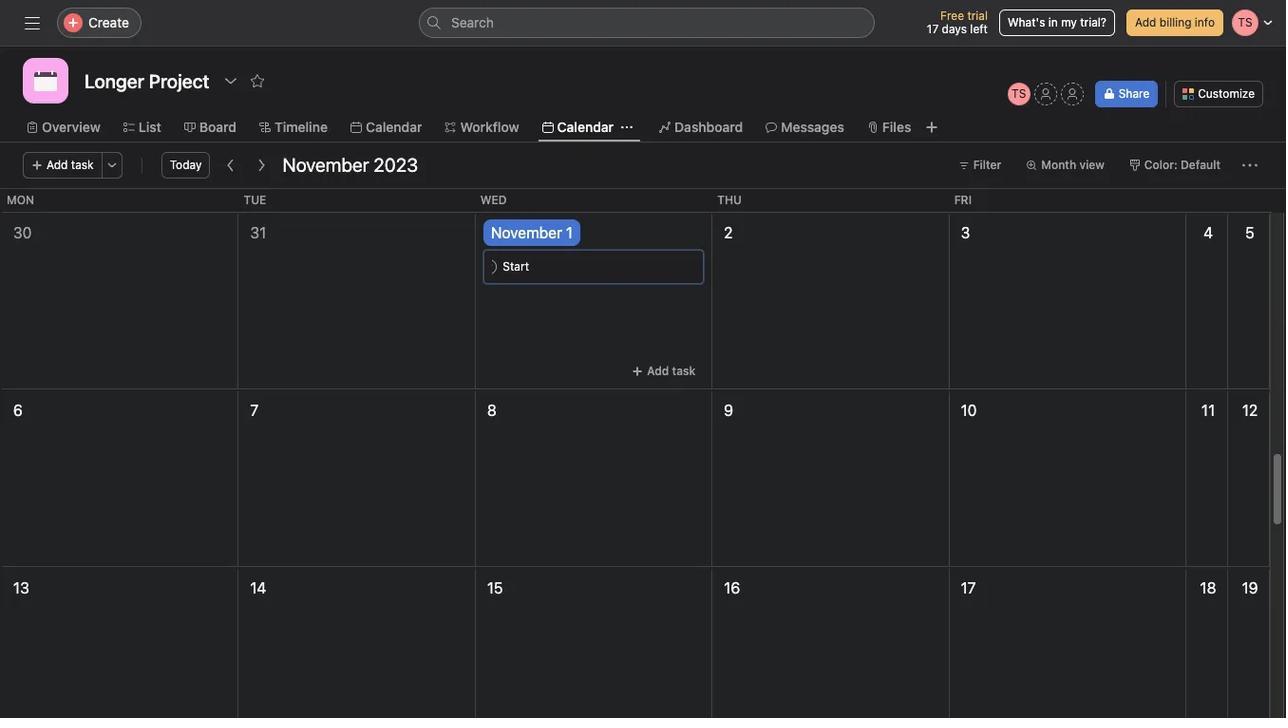 Task type: vqa. For each thing, say whether or not it's contained in the screenshot.
Wed
yes



Task type: describe. For each thing, give the bounding box(es) containing it.
today button
[[161, 152, 210, 179]]

calendar image
[[34, 69, 57, 92]]

13
[[13, 580, 29, 597]]

overview link
[[27, 117, 101, 138]]

9
[[724, 402, 734, 419]]

calendar for first calendar link from left
[[366, 119, 422, 135]]

trial
[[968, 9, 988, 23]]

7
[[250, 402, 259, 419]]

month view
[[1042, 158, 1105, 172]]

16
[[724, 580, 740, 597]]

fri
[[954, 193, 972, 207]]

1
[[566, 224, 573, 241]]

14
[[250, 580, 266, 597]]

2023
[[374, 154, 418, 176]]

november for november 2023
[[283, 154, 369, 176]]

list link
[[123, 117, 161, 138]]

15
[[487, 580, 503, 597]]

filter
[[973, 158, 1002, 172]]

filter button
[[950, 152, 1010, 179]]

11
[[1202, 402, 1215, 419]]

search
[[451, 14, 494, 30]]

add billing info button
[[1127, 10, 1224, 36]]

17 inside free trial 17 days left
[[927, 22, 939, 36]]

november 2023
[[283, 154, 418, 176]]

19
[[1242, 580, 1258, 597]]

3
[[961, 224, 970, 241]]

1 horizontal spatial add task button
[[624, 358, 704, 385]]

next month image
[[254, 158, 269, 173]]

more actions image
[[106, 160, 117, 171]]

0 vertical spatial task
[[71, 158, 94, 172]]

6
[[13, 402, 23, 419]]

days
[[942, 22, 967, 36]]

my
[[1061, 15, 1077, 29]]

left
[[970, 22, 988, 36]]

board link
[[184, 117, 237, 138]]

customize
[[1198, 86, 1255, 101]]

customize button
[[1175, 81, 1264, 107]]

thu
[[718, 193, 742, 207]]

calendar for 1st calendar link from the right
[[557, 119, 614, 135]]

free trial 17 days left
[[927, 9, 988, 36]]

show options image
[[224, 73, 239, 88]]

add for "add task" button to the top
[[47, 158, 68, 172]]

create
[[88, 14, 129, 30]]

add to starred image
[[250, 73, 265, 88]]

30
[[13, 224, 32, 241]]

mon
[[7, 193, 34, 207]]

dashboard link
[[659, 117, 743, 138]]

month
[[1042, 158, 1077, 172]]

messages
[[781, 119, 845, 135]]

2 calendar link from the left
[[542, 117, 614, 138]]

1 horizontal spatial 17
[[961, 580, 976, 597]]

5
[[1246, 224, 1255, 241]]

share
[[1119, 86, 1150, 101]]

color: default button
[[1121, 152, 1229, 179]]

more actions image
[[1243, 158, 1258, 173]]

tab actions image
[[621, 122, 633, 133]]

messages link
[[766, 117, 845, 138]]

add billing info
[[1135, 15, 1215, 29]]

4
[[1204, 224, 1213, 241]]

in
[[1049, 15, 1058, 29]]

31
[[250, 224, 266, 241]]

timeline link
[[259, 117, 328, 138]]

tue
[[244, 193, 266, 207]]

wed
[[481, 193, 507, 207]]

month view button
[[1018, 152, 1113, 179]]

workflow
[[460, 119, 519, 135]]



Task type: locate. For each thing, give the bounding box(es) containing it.
calendar up the 2023
[[366, 119, 422, 135]]

0 vertical spatial 17
[[927, 22, 939, 36]]

billing
[[1160, 15, 1192, 29]]

18
[[1200, 580, 1217, 597]]

1 calendar link from the left
[[351, 117, 422, 138]]

0 vertical spatial add
[[1135, 15, 1157, 29]]

november for november 1
[[491, 224, 562, 241]]

list
[[139, 119, 161, 135]]

1 calendar from the left
[[366, 119, 422, 135]]

1 horizontal spatial calendar
[[557, 119, 614, 135]]

what's
[[1008, 15, 1045, 29]]

what's in my trial?
[[1008, 15, 1107, 29]]

november down 'timeline'
[[283, 154, 369, 176]]

today
[[170, 158, 202, 172]]

view
[[1080, 158, 1105, 172]]

add tab image
[[925, 120, 940, 135]]

0 vertical spatial november
[[283, 154, 369, 176]]

ts button
[[1008, 83, 1031, 105]]

color: default
[[1145, 158, 1221, 172]]

add task button
[[23, 152, 102, 179], [624, 358, 704, 385]]

search list box
[[419, 8, 875, 38]]

november up start
[[491, 224, 562, 241]]

0 horizontal spatial calendar link
[[351, 117, 422, 138]]

add task for "add task" button to the top
[[47, 158, 94, 172]]

november
[[283, 154, 369, 176], [491, 224, 562, 241]]

1 horizontal spatial task
[[672, 364, 696, 378]]

previous month image
[[224, 158, 239, 173]]

2 horizontal spatial add
[[1135, 15, 1157, 29]]

color:
[[1145, 158, 1178, 172]]

10
[[961, 402, 977, 419]]

search button
[[419, 8, 875, 38]]

0 horizontal spatial add
[[47, 158, 68, 172]]

0 horizontal spatial task
[[71, 158, 94, 172]]

calendar link up the 2023
[[351, 117, 422, 138]]

calendar
[[366, 119, 422, 135], [557, 119, 614, 135]]

add
[[1135, 15, 1157, 29], [47, 158, 68, 172], [647, 364, 669, 378]]

share button
[[1095, 81, 1158, 107]]

trial?
[[1080, 15, 1107, 29]]

0 horizontal spatial 17
[[927, 22, 939, 36]]

expand sidebar image
[[25, 15, 40, 30]]

12
[[1243, 402, 1258, 419]]

0 horizontal spatial add task button
[[23, 152, 102, 179]]

files
[[883, 119, 912, 135]]

1 vertical spatial 17
[[961, 580, 976, 597]]

create button
[[57, 8, 142, 38]]

2
[[724, 224, 733, 241]]

1 vertical spatial add task
[[647, 364, 696, 378]]

overview
[[42, 119, 101, 135]]

0 horizontal spatial add task
[[47, 158, 94, 172]]

calendar link
[[351, 117, 422, 138], [542, 117, 614, 138]]

2 calendar from the left
[[557, 119, 614, 135]]

add task for "add task" button to the right
[[647, 364, 696, 378]]

november 1
[[491, 224, 573, 241]]

start
[[494, 259, 521, 274]]

dashboard
[[675, 119, 743, 135]]

calendar left tab actions 'icon'
[[557, 119, 614, 135]]

1 vertical spatial add task button
[[624, 358, 704, 385]]

board
[[199, 119, 237, 135]]

1 vertical spatial november
[[491, 224, 562, 241]]

1 horizontal spatial add task
[[647, 364, 696, 378]]

1 horizontal spatial calendar link
[[542, 117, 614, 138]]

1 vertical spatial task
[[672, 364, 696, 378]]

1 horizontal spatial november
[[491, 224, 562, 241]]

8
[[487, 402, 497, 419]]

None text field
[[80, 64, 214, 98]]

free
[[941, 9, 964, 23]]

0 horizontal spatial november
[[283, 154, 369, 176]]

0 horizontal spatial calendar
[[366, 119, 422, 135]]

default
[[1181, 158, 1221, 172]]

1 vertical spatial add
[[47, 158, 68, 172]]

2 vertical spatial add
[[647, 364, 669, 378]]

0 vertical spatial add task button
[[23, 152, 102, 179]]

files link
[[867, 117, 912, 138]]

0 vertical spatial add task
[[47, 158, 94, 172]]

task
[[71, 158, 94, 172], [672, 364, 696, 378]]

add task
[[47, 158, 94, 172], [647, 364, 696, 378]]

timeline
[[275, 119, 328, 135]]

what's in my trial? button
[[999, 10, 1115, 36]]

17
[[927, 22, 939, 36], [961, 580, 976, 597]]

add inside 'button'
[[1135, 15, 1157, 29]]

calendar link left tab actions 'icon'
[[542, 117, 614, 138]]

workflow link
[[445, 117, 519, 138]]

add for "add task" button to the right
[[647, 364, 669, 378]]

ts
[[1012, 86, 1026, 101]]

1 horizontal spatial add
[[647, 364, 669, 378]]

info
[[1195, 15, 1215, 29]]



